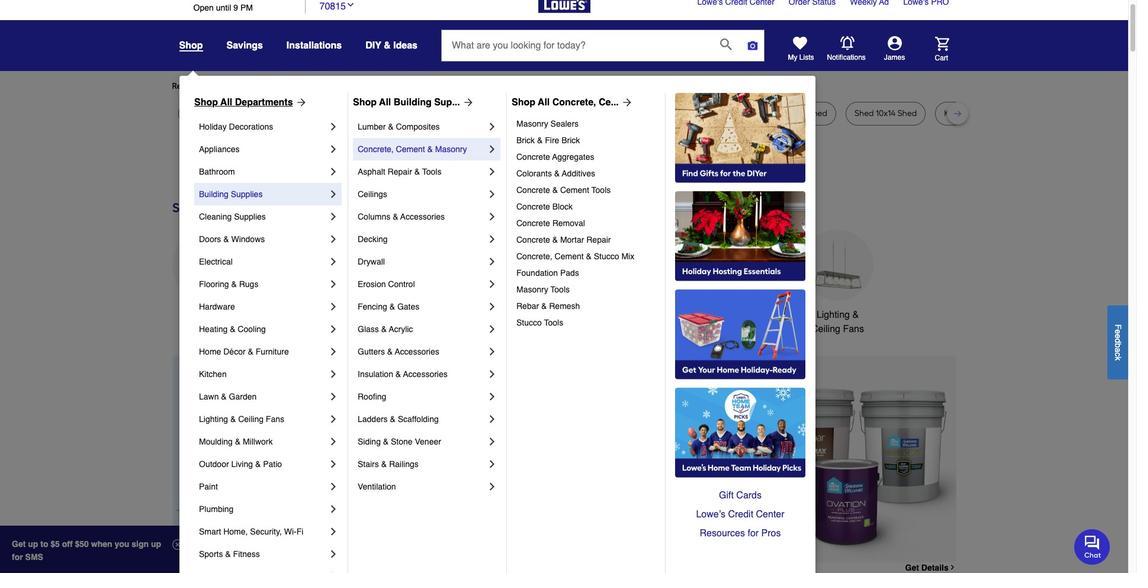 Task type: vqa. For each thing, say whether or not it's contained in the screenshot.
'Living'
yes



Task type: locate. For each thing, give the bounding box(es) containing it.
concrete up 'colorants'
[[517, 152, 550, 162]]

tools for stucco tools
[[544, 318, 563, 328]]

installations
[[287, 40, 342, 51]]

christmas decorations button
[[352, 230, 423, 336]]

70815
[[320, 1, 346, 12]]

shed 10x14 shed
[[855, 108, 917, 118]]

2 horizontal spatial shop
[[512, 97, 536, 108]]

erosion control
[[358, 280, 415, 289]]

0 vertical spatial stucco
[[594, 252, 619, 261]]

1 horizontal spatial smart
[[721, 310, 747, 320]]

0 vertical spatial arrow right image
[[293, 97, 307, 108]]

tools inside asphalt repair & tools link
[[422, 167, 442, 177]]

1 you from the left
[[280, 81, 294, 91]]

all
[[220, 97, 232, 108], [379, 97, 391, 108], [538, 97, 550, 108]]

0 horizontal spatial stucco
[[517, 318, 542, 328]]

0 vertical spatial appliances
[[199, 145, 240, 154]]

1 vertical spatial get
[[906, 563, 919, 573]]

cleaning
[[199, 212, 232, 222]]

departments
[[235, 97, 293, 108]]

arrow left image
[[392, 459, 404, 471]]

1 vertical spatial accessories
[[395, 347, 439, 357]]

1 horizontal spatial outdoor
[[534, 310, 568, 320]]

decorations down christmas
[[362, 324, 413, 335]]

2 vertical spatial cement
[[555, 252, 584, 261]]

1 shed from the left
[[696, 108, 716, 118]]

0 horizontal spatial brick
[[517, 136, 535, 145]]

f e e d b a c k
[[1114, 324, 1123, 361]]

all for concrete,
[[538, 97, 550, 108]]

chevron right image
[[328, 143, 339, 155], [486, 143, 498, 155], [328, 188, 339, 200], [486, 188, 498, 200], [328, 211, 339, 223], [486, 211, 498, 223], [486, 233, 498, 245], [328, 256, 339, 268], [486, 256, 498, 268], [328, 278, 339, 290], [486, 278, 498, 290], [486, 301, 498, 313], [328, 346, 339, 358], [328, 436, 339, 448], [486, 436, 498, 448], [328, 459, 339, 470], [486, 481, 498, 493], [328, 549, 339, 560], [949, 564, 956, 572], [328, 571, 339, 573]]

1 horizontal spatial brick
[[562, 136, 580, 145]]

lowe's home improvement logo image
[[538, 0, 590, 27]]

glass & acrylic
[[358, 325, 413, 334]]

& for moulding & millwork link
[[235, 437, 241, 447]]

up
[[28, 540, 38, 549], [151, 540, 161, 549]]

0 vertical spatial building
[[394, 97, 432, 108]]

shed right 10x14
[[898, 108, 917, 118]]

0 horizontal spatial up
[[28, 540, 38, 549]]

1 vertical spatial fans
[[266, 415, 284, 424]]

kitchen
[[444, 310, 475, 320], [199, 370, 227, 379]]

up right 'sign'
[[151, 540, 161, 549]]

1 horizontal spatial repair
[[587, 235, 611, 245]]

0 vertical spatial cement
[[396, 145, 425, 154]]

open
[[193, 3, 214, 12]]

0 horizontal spatial decorations
[[229, 122, 273, 132]]

arrow right image up 'lumber & composites' link
[[460, 97, 474, 108]]

supplies up cleaning supplies
[[231, 190, 263, 199]]

gift cards link
[[675, 486, 806, 505]]

shed left outdoor
[[696, 108, 716, 118]]

chevron right image for kitchen
[[328, 368, 339, 380]]

you up 'shop all building sup...'
[[385, 81, 399, 91]]

lawn
[[187, 108, 208, 118]]

& for 'sports & fitness' link
[[225, 550, 231, 559]]

2 you from the left
[[385, 81, 399, 91]]

decorations for holiday
[[229, 122, 273, 132]]

chevron right image for stairs & railings
[[486, 459, 498, 470]]

tools inside stucco tools link
[[544, 318, 563, 328]]

diy
[[366, 40, 381, 51]]

bathroom inside button
[[637, 310, 678, 320]]

shed for shed outdoor storage
[[696, 108, 716, 118]]

brick left "fire"
[[517, 136, 535, 145]]

columns
[[358, 212, 391, 222]]

chevron right image for cleaning supplies
[[328, 211, 339, 223]]

fencing & gates
[[358, 302, 420, 312]]

cement down "additives" on the top of the page
[[560, 185, 589, 195]]

1 horizontal spatial shop
[[353, 97, 377, 108]]

cards
[[737, 491, 762, 501]]

appliances down holiday
[[199, 145, 240, 154]]

smart inside button
[[721, 310, 747, 320]]

1 horizontal spatial fans
[[843, 324, 864, 335]]

erosion
[[358, 280, 386, 289]]

refrigerator
[[441, 108, 486, 118]]

1 vertical spatial smart
[[199, 527, 221, 537]]

1 shop from the left
[[194, 97, 218, 108]]

get for get details
[[906, 563, 919, 573]]

get
[[12, 540, 26, 549], [906, 563, 919, 573]]

repair down concrete, cement & masonry on the left top
[[388, 167, 412, 177]]

decorations down peel
[[229, 122, 273, 132]]

shop up toilet
[[512, 97, 536, 108]]

concrete down the concrete block
[[517, 219, 550, 228]]

d
[[1114, 339, 1123, 343]]

1 horizontal spatial all
[[379, 97, 391, 108]]

& for lawn & garden link
[[221, 392, 227, 402]]

1 horizontal spatial bathroom
[[637, 310, 678, 320]]

stick
[[280, 108, 298, 118]]

tools inside masonry tools link
[[551, 285, 570, 294]]

1 e from the top
[[1114, 329, 1123, 334]]

1 horizontal spatial home
[[749, 310, 775, 320]]

& for concrete & cement tools link
[[553, 185, 558, 195]]

get up to $5 off $50 when you sign up for sms
[[12, 540, 161, 562]]

tools up concrete block link
[[592, 185, 611, 195]]

chevron right image for electrical
[[328, 256, 339, 268]]

0 vertical spatial fans
[[843, 324, 864, 335]]

1 horizontal spatial kitchen
[[444, 310, 475, 320]]

stairs & railings
[[358, 460, 419, 469]]

shop up door
[[353, 97, 377, 108]]

& inside 'link'
[[383, 437, 389, 447]]

2 vertical spatial masonry
[[517, 285, 548, 294]]

paint
[[199, 482, 218, 492]]

0 vertical spatial supplies
[[231, 190, 263, 199]]

shop all building sup... link
[[353, 95, 474, 110]]

building up interior
[[394, 97, 432, 108]]

0 horizontal spatial ceiling
[[238, 415, 264, 424]]

asphalt
[[358, 167, 385, 177]]

supplies for cleaning supplies
[[234, 212, 266, 222]]

0 horizontal spatial smart
[[199, 527, 221, 537]]

1 vertical spatial lighting & ceiling fans
[[199, 415, 284, 424]]

2 concrete from the top
[[517, 185, 550, 195]]

building inside "link"
[[394, 97, 432, 108]]

building
[[394, 97, 432, 108], [199, 190, 229, 199]]

chevron right image for ladders & scaffolding
[[486, 413, 498, 425]]

accessories down gutters & accessories link
[[403, 370, 448, 379]]

home
[[749, 310, 775, 320], [199, 347, 221, 357]]

outdoor inside "link"
[[199, 460, 229, 469]]

concrete, up quikrete
[[553, 97, 596, 108]]

shed left 10x14
[[855, 108, 874, 118]]

outdoor inside outdoor tools & equipment
[[534, 310, 568, 320]]

glass
[[358, 325, 379, 334]]

cement down composites
[[396, 145, 425, 154]]

appliances inside appliances button
[[184, 310, 231, 320]]

chevron right image for decking
[[486, 233, 498, 245]]

1 vertical spatial supplies
[[234, 212, 266, 222]]

concrete, down lumber
[[358, 145, 394, 154]]

kitchen up lawn
[[199, 370, 227, 379]]

recommended searches for you heading
[[172, 81, 956, 92]]

& for doors & windows link
[[223, 235, 229, 244]]

1 up from the left
[[28, 540, 38, 549]]

home,
[[223, 527, 248, 537]]

3 shop from the left
[[512, 97, 536, 108]]

0 horizontal spatial shop
[[194, 97, 218, 108]]

cement up pads on the top of page
[[555, 252, 584, 261]]

until
[[216, 3, 231, 12]]

tools up the equipment
[[571, 310, 593, 320]]

smart for smart home, security, wi-fi
[[199, 527, 221, 537]]

concrete down 'colorants'
[[517, 185, 550, 195]]

1 vertical spatial decorations
[[362, 324, 413, 335]]

1 horizontal spatial ceiling
[[812, 324, 841, 335]]

cement for masonry
[[396, 145, 425, 154]]

shed for shed
[[808, 108, 828, 118]]

tools inside concrete & cement tools link
[[592, 185, 611, 195]]

0 horizontal spatial arrow right image
[[460, 97, 474, 108]]

1 all from the left
[[220, 97, 232, 108]]

ce...
[[599, 97, 619, 108]]

board
[[646, 108, 669, 118]]

masonry down 'lumber & composites' link
[[435, 145, 467, 154]]

concrete up concrete removal
[[517, 202, 550, 211]]

& for ladders & scaffolding link
[[390, 415, 396, 424]]

all up door interior
[[379, 97, 391, 108]]

0 vertical spatial bathroom
[[199, 167, 235, 177]]

arrow right image
[[460, 97, 474, 108], [619, 97, 633, 108]]

get for get up to $5 off $50 when you sign up for sms
[[12, 540, 26, 549]]

ladders
[[358, 415, 388, 424]]

for left pros
[[748, 528, 759, 539]]

kitchen left faucets on the bottom left of the page
[[444, 310, 475, 320]]

diy & ideas button
[[366, 35, 418, 56]]

0 horizontal spatial building
[[199, 190, 229, 199]]

concrete, cement & stucco mix link
[[517, 248, 657, 265]]

& for glass & acrylic link
[[381, 325, 387, 334]]

3 shed from the left
[[855, 108, 874, 118]]

0 vertical spatial decorations
[[229, 122, 273, 132]]

kitchen inside button
[[444, 310, 475, 320]]

concrete block
[[517, 202, 573, 211]]

0 vertical spatial get
[[12, 540, 26, 549]]

concrete for concrete aggregates
[[517, 152, 550, 162]]

concrete removal
[[517, 219, 585, 228]]

& for 'lumber & composites' link
[[388, 122, 394, 132]]

get left details
[[906, 563, 919, 573]]

2 arrow right image from the left
[[619, 97, 633, 108]]

tools down concrete, cement & masonry link
[[422, 167, 442, 177]]

1 horizontal spatial get
[[906, 563, 919, 573]]

1 concrete from the top
[[517, 152, 550, 162]]

all for building
[[379, 97, 391, 108]]

shed right storage
[[808, 108, 828, 118]]

chevron right image for lighting & ceiling fans
[[328, 413, 339, 425]]

None search field
[[441, 30, 765, 73]]

2 all from the left
[[379, 97, 391, 108]]

0 horizontal spatial lighting
[[199, 415, 228, 424]]

& for rebar & remesh link
[[541, 302, 547, 311]]

0 vertical spatial ceiling
[[812, 324, 841, 335]]

shop all concrete, ce... link
[[512, 95, 633, 110]]

for left sms
[[12, 553, 23, 562]]

1 vertical spatial kitchen
[[199, 370, 227, 379]]

arrow right image for shop all building sup...
[[460, 97, 474, 108]]

recommended
[[172, 81, 229, 91]]

1 vertical spatial appliances
[[184, 310, 231, 320]]

plumbing
[[199, 505, 234, 514]]

stucco down rebar
[[517, 318, 542, 328]]

sports & fitness link
[[199, 543, 328, 566]]

& for "siding & stone veneer" 'link' at the bottom of the page
[[383, 437, 389, 447]]

shop
[[194, 97, 218, 108], [353, 97, 377, 108], [512, 97, 536, 108]]

repair down concrete removal link
[[587, 235, 611, 245]]

rebar
[[517, 302, 539, 311]]

2 vertical spatial concrete,
[[517, 252, 553, 261]]

you for more suggestions for you
[[385, 81, 399, 91]]

shop up lawn mower
[[194, 97, 218, 108]]

lowe's wishes you and your family a happy hanukkah. image
[[172, 156, 956, 186]]

0 horizontal spatial lighting & ceiling fans
[[199, 415, 284, 424]]

supplies for building supplies
[[231, 190, 263, 199]]

composites
[[396, 122, 440, 132]]

resources for pros link
[[675, 524, 806, 543]]

arrow right image inside shop all concrete, ce... link
[[619, 97, 633, 108]]

1 vertical spatial concrete,
[[358, 145, 394, 154]]

find gifts for the diyer. image
[[675, 93, 806, 183]]

holiday hosting essentials. image
[[675, 191, 806, 281]]

all up mower
[[220, 97, 232, 108]]

0 horizontal spatial fans
[[266, 415, 284, 424]]

accessories up "decking" link
[[400, 212, 445, 222]]

0 horizontal spatial arrow right image
[[293, 97, 307, 108]]

lumber & composites
[[358, 122, 440, 132]]

brick up aggregates
[[562, 136, 580, 145]]

cement
[[396, 145, 425, 154], [560, 185, 589, 195], [555, 252, 584, 261]]

pros
[[762, 528, 781, 539]]

for inside get up to $5 off $50 when you sign up for sms
[[12, 553, 23, 562]]

3 all from the left
[[538, 97, 550, 108]]

0 horizontal spatial home
[[199, 347, 221, 357]]

0 vertical spatial accessories
[[400, 212, 445, 222]]

shop for shop all concrete, ce...
[[512, 97, 536, 108]]

tools
[[422, 167, 442, 177], [592, 185, 611, 195], [551, 285, 570, 294], [571, 310, 593, 320], [544, 318, 563, 328]]

for up door
[[373, 81, 383, 91]]

1 vertical spatial outdoor
[[199, 460, 229, 469]]

0 vertical spatial masonry
[[517, 119, 548, 129]]

concrete & mortar repair
[[517, 235, 611, 245]]

1 brick from the left
[[517, 136, 535, 145]]

ladders & scaffolding
[[358, 415, 439, 424]]

lawn mower
[[187, 108, 236, 118]]

masonry for masonry sealers
[[517, 119, 548, 129]]

2 brick from the left
[[562, 136, 580, 145]]

1 horizontal spatial lighting
[[817, 310, 850, 320]]

appliances
[[199, 145, 240, 154], [184, 310, 231, 320]]

masonry down toilet
[[517, 119, 548, 129]]

my
[[788, 53, 798, 62]]

1 horizontal spatial arrow right image
[[619, 97, 633, 108]]

2 vertical spatial accessories
[[403, 370, 448, 379]]

1 horizontal spatial building
[[394, 97, 432, 108]]

2 up from the left
[[151, 540, 161, 549]]

concrete for concrete removal
[[517, 219, 550, 228]]

living
[[231, 460, 253, 469]]

1 horizontal spatial decorations
[[362, 324, 413, 335]]

up left to
[[28, 540, 38, 549]]

doors & windows link
[[199, 228, 328, 251]]

home inside button
[[749, 310, 775, 320]]

0 horizontal spatial kitchen
[[199, 370, 227, 379]]

my lists link
[[788, 36, 814, 62]]

0 horizontal spatial get
[[12, 540, 26, 549]]

decorations inside button
[[362, 324, 413, 335]]

chevron down image
[[346, 0, 355, 9]]

hardie
[[619, 108, 644, 118]]

drywall link
[[358, 251, 486, 273]]

colorants & additives link
[[517, 165, 657, 182]]

1 vertical spatial bathroom
[[637, 310, 678, 320]]

get up sms
[[12, 540, 26, 549]]

concrete down concrete removal
[[517, 235, 550, 245]]

0 vertical spatial lighting
[[817, 310, 850, 320]]

tools up remesh
[[551, 285, 570, 294]]

supplies up windows
[[234, 212, 266, 222]]

tools down rebar & remesh
[[544, 318, 563, 328]]

arrow right image
[[293, 97, 307, 108], [935, 459, 946, 471]]

concrete, for concrete, cement & stucco mix
[[517, 252, 553, 261]]

wallpaper
[[300, 108, 340, 118]]

0 horizontal spatial all
[[220, 97, 232, 108]]

e up b
[[1114, 334, 1123, 339]]

get inside get up to $5 off $50 when you sign up for sms
[[12, 540, 26, 549]]

0 horizontal spatial you
[[280, 81, 294, 91]]

doors
[[199, 235, 221, 244]]

lowe's home improvement lists image
[[793, 36, 807, 50]]

concrete, up foundation
[[517, 252, 553, 261]]

3 concrete from the top
[[517, 202, 550, 211]]

camera image
[[747, 40, 759, 52]]

& for "colorants & additives" link
[[554, 169, 560, 178]]

building up cleaning
[[199, 190, 229, 199]]

you left more
[[280, 81, 294, 91]]

when
[[91, 540, 112, 549]]

more
[[303, 81, 323, 91]]

smart
[[721, 310, 747, 320], [199, 527, 221, 537]]

accessories down glass & acrylic link
[[395, 347, 439, 357]]

& for brick & fire brick link
[[537, 136, 543, 145]]

1 vertical spatial cement
[[560, 185, 589, 195]]

shop inside "link"
[[353, 97, 377, 108]]

door interior
[[367, 108, 413, 118]]

1 horizontal spatial lighting & ceiling fans
[[812, 310, 864, 335]]

stucco left mix
[[594, 252, 619, 261]]

outdoor up the equipment
[[534, 310, 568, 320]]

4 concrete from the top
[[517, 219, 550, 228]]

e up d
[[1114, 329, 1123, 334]]

0 horizontal spatial bathroom
[[199, 167, 235, 177]]

appliances up heating
[[184, 310, 231, 320]]

all inside "link"
[[379, 97, 391, 108]]

0 horizontal spatial outdoor
[[199, 460, 229, 469]]

chevron right image for concrete, cement & masonry
[[486, 143, 498, 155]]

2 shop from the left
[[353, 97, 377, 108]]

scroll to item #3 image
[[666, 541, 694, 546]]

patio
[[263, 460, 282, 469]]

1 vertical spatial lighting
[[199, 415, 228, 424]]

Search Query text field
[[442, 30, 711, 61]]

off
[[62, 540, 73, 549]]

1 arrow right image from the left
[[460, 97, 474, 108]]

smart home
[[721, 310, 775, 320]]

chevron right image for lawn & garden
[[328, 391, 339, 403]]

all up masonry sealers
[[538, 97, 550, 108]]

1 vertical spatial arrow right image
[[935, 459, 946, 471]]

christmas decorations
[[362, 310, 413, 335]]

appliances inside appliances link
[[199, 145, 240, 154]]

tools inside outdoor tools & equipment
[[571, 310, 593, 320]]

1 horizontal spatial up
[[151, 540, 161, 549]]

outdoor down moulding
[[199, 460, 229, 469]]

arrow right image left "board"
[[619, 97, 633, 108]]

chevron right image for erosion control
[[486, 278, 498, 290]]

masonry up rebar
[[517, 285, 548, 294]]

0 vertical spatial smart
[[721, 310, 747, 320]]

lighting
[[817, 310, 850, 320], [199, 415, 228, 424]]

& inside 'button'
[[384, 40, 391, 51]]

0 vertical spatial concrete,
[[553, 97, 596, 108]]

flooring & rugs link
[[199, 273, 328, 296]]

concrete block link
[[517, 198, 657, 215]]

0 vertical spatial kitchen
[[444, 310, 475, 320]]

chevron right image for roofing
[[486, 391, 498, 403]]

foundation
[[517, 268, 558, 278]]

ceilings link
[[358, 183, 486, 206]]

1 horizontal spatial you
[[385, 81, 399, 91]]

open until 9 pm
[[193, 3, 253, 12]]

0 vertical spatial lighting & ceiling fans
[[812, 310, 864, 335]]

chevron right image
[[328, 121, 339, 133], [486, 121, 498, 133], [328, 166, 339, 178], [486, 166, 498, 178], [328, 233, 339, 245], [328, 301, 339, 313], [328, 323, 339, 335], [486, 323, 498, 335], [486, 346, 498, 358], [328, 368, 339, 380], [486, 368, 498, 380], [328, 391, 339, 403], [486, 391, 498, 403], [328, 413, 339, 425], [486, 413, 498, 425], [486, 459, 498, 470], [328, 481, 339, 493], [328, 504, 339, 515], [328, 526, 339, 538]]

equipment
[[545, 324, 590, 335]]

0 vertical spatial home
[[749, 310, 775, 320]]

chevron right image for hardware
[[328, 301, 339, 313]]

cleaning supplies
[[199, 212, 266, 222]]

b
[[1114, 343, 1123, 348]]

2 horizontal spatial all
[[538, 97, 550, 108]]

stucco
[[594, 252, 619, 261], [517, 318, 542, 328]]

0 vertical spatial outdoor
[[534, 310, 568, 320]]

1 horizontal spatial arrow right image
[[935, 459, 946, 471]]

5 concrete from the top
[[517, 235, 550, 245]]

moulding & millwork link
[[199, 431, 328, 453]]

lawn & garden link
[[199, 386, 328, 408]]

2 e from the top
[[1114, 334, 1123, 339]]

0 horizontal spatial repair
[[388, 167, 412, 177]]

2 shed from the left
[[808, 108, 828, 118]]

arrow right image inside shop all building sup... "link"
[[460, 97, 474, 108]]



Task type: describe. For each thing, give the bounding box(es) containing it.
shop all departments
[[194, 97, 293, 108]]

rugs
[[239, 280, 259, 289]]

you for recommended searches for you
[[280, 81, 294, 91]]

chevron right image for sports & fitness
[[328, 549, 339, 560]]

chevron right image for bathroom
[[328, 166, 339, 178]]

asphalt repair & tools
[[358, 167, 442, 177]]

quikrete
[[560, 108, 592, 118]]

1 vertical spatial home
[[199, 347, 221, 357]]

concrete aggregates link
[[517, 149, 657, 165]]

1 vertical spatial stucco
[[517, 318, 542, 328]]

chevron right image for outdoor living & patio
[[328, 459, 339, 470]]

k
[[1114, 357, 1123, 361]]

cement for stucco
[[555, 252, 584, 261]]

lawn & garden
[[199, 392, 257, 402]]

gift cards
[[719, 491, 762, 501]]

ladders & scaffolding link
[[358, 408, 486, 431]]

shop 25 days of deals by category image
[[172, 198, 956, 218]]

chevron right image for asphalt repair & tools
[[486, 166, 498, 178]]

& for 'fencing & gates' link
[[390, 302, 395, 312]]

shop for shop all building sup...
[[353, 97, 377, 108]]

lighting inside button
[[817, 310, 850, 320]]

accessories for gutters & accessories
[[395, 347, 439, 357]]

concrete, for concrete, cement & masonry
[[358, 145, 394, 154]]

holiday
[[199, 122, 227, 132]]

home décor & furniture
[[199, 347, 289, 357]]

pm
[[240, 3, 253, 12]]

& for the flooring & rugs link
[[231, 280, 237, 289]]

concrete, cement & masonry
[[358, 145, 467, 154]]

chevron right image for smart home, security, wi-fi
[[328, 526, 339, 538]]

& inside outdoor tools & equipment
[[595, 310, 602, 320]]

c
[[1114, 352, 1123, 357]]

1 horizontal spatial stucco
[[594, 252, 619, 261]]

chevron right image for plumbing
[[328, 504, 339, 515]]

chevron right image for flooring & rugs
[[328, 278, 339, 290]]

get your home holiday-ready. image
[[675, 290, 806, 380]]

stucco tools
[[517, 318, 563, 328]]

sup...
[[434, 97, 460, 108]]

glass & acrylic link
[[358, 318, 486, 341]]

for up departments on the left of page
[[267, 81, 278, 91]]

arrow right image inside shop all departments link
[[293, 97, 307, 108]]

siding
[[358, 437, 381, 447]]

accessories for insulation & accessories
[[403, 370, 448, 379]]

appliances button
[[172, 230, 243, 322]]

masonry for masonry tools
[[517, 285, 548, 294]]

kitchen faucets
[[444, 310, 512, 320]]

1 vertical spatial masonry
[[435, 145, 467, 154]]

lowe's home improvement cart image
[[935, 36, 949, 51]]

chat invite button image
[[1075, 529, 1111, 565]]

chevron right image for paint
[[328, 481, 339, 493]]

& for heating & cooling link
[[230, 325, 235, 334]]

concrete for concrete block
[[517, 202, 550, 211]]

stucco tools link
[[517, 315, 657, 331]]

interior
[[387, 108, 413, 118]]

peel
[[263, 108, 278, 118]]

tools for masonry tools
[[551, 285, 570, 294]]

chevron right image for moulding & millwork
[[328, 436, 339, 448]]

décor
[[223, 347, 246, 357]]

chevron right image for building supplies
[[328, 188, 339, 200]]

brick & fire brick link
[[517, 132, 657, 149]]

ventilation
[[358, 482, 396, 492]]

sign
[[132, 540, 149, 549]]

scroll to item #2 image
[[637, 541, 666, 546]]

decking
[[358, 235, 388, 244]]

chevron right image inside get details link
[[949, 564, 956, 572]]

1 vertical spatial building
[[199, 190, 229, 199]]

to
[[40, 540, 48, 549]]

insulation
[[358, 370, 393, 379]]

1 vertical spatial repair
[[587, 235, 611, 245]]

& for lighting & ceiling fans link
[[230, 415, 236, 424]]

windows
[[231, 235, 265, 244]]

lighting & ceiling fans button
[[802, 230, 873, 336]]

mix
[[622, 252, 635, 261]]

fans inside lighting & ceiling fans link
[[266, 415, 284, 424]]

outdoor living & patio
[[199, 460, 282, 469]]

chevron right image for heating & cooling
[[328, 323, 339, 335]]

f
[[1114, 324, 1123, 329]]

smart for smart home
[[721, 310, 747, 320]]

chevron right image for gutters & accessories
[[486, 346, 498, 358]]

electrical link
[[199, 251, 328, 273]]

chevron right image for drywall
[[486, 256, 498, 268]]

& for concrete & mortar repair link
[[553, 235, 558, 245]]

outdoor living & patio link
[[199, 453, 328, 476]]

chevron right image for fencing & gates
[[486, 301, 498, 313]]

4 shed from the left
[[898, 108, 917, 118]]

chevron right image for ventilation
[[486, 481, 498, 493]]

lowe's
[[696, 509, 726, 520]]

colorants
[[517, 169, 552, 178]]

& inside "link"
[[255, 460, 261, 469]]

1 vertical spatial ceiling
[[238, 415, 264, 424]]

& for columns & accessories link
[[393, 212, 398, 222]]

& for diy & ideas 'button'
[[384, 40, 391, 51]]

25 days of deals. don't miss deals every day. same-day delivery on in-stock orders placed by 2 p m. image
[[172, 355, 363, 563]]

mower
[[210, 108, 236, 118]]

fans inside lighting & ceiling fans button
[[843, 324, 864, 335]]

lawn
[[199, 392, 219, 402]]

concrete for concrete & mortar repair
[[517, 235, 550, 245]]

chevron right image for glass & acrylic
[[486, 323, 498, 335]]

moulding
[[199, 437, 233, 447]]

center
[[756, 509, 785, 520]]

smart home, security, wi-fi link
[[199, 521, 328, 543]]

siding & stone veneer link
[[358, 431, 486, 453]]

& for stairs & railings link
[[381, 460, 387, 469]]

kitchen link
[[199, 363, 328, 386]]

accessories for columns & accessories
[[400, 212, 445, 222]]

shop for shop all departments
[[194, 97, 218, 108]]

building supplies
[[199, 190, 263, 199]]

sports
[[199, 550, 223, 559]]

chevron right image for holiday decorations
[[328, 121, 339, 133]]

& for the insulation & accessories link
[[396, 370, 401, 379]]

sports & fitness
[[199, 550, 260, 559]]

& for gutters & accessories link
[[387, 347, 393, 357]]

chevron right image for home décor & furniture
[[328, 346, 339, 358]]

search image
[[720, 38, 732, 50]]

ceiling inside button
[[812, 324, 841, 335]]

cart
[[935, 54, 949, 62]]

details
[[922, 563, 949, 573]]

smart home button
[[712, 230, 783, 322]]

chevron right image for columns & accessories
[[486, 211, 498, 223]]

for inside "link"
[[748, 528, 759, 539]]

chevron right image for appliances
[[328, 143, 339, 155]]

outdoor for outdoor living & patio
[[199, 460, 229, 469]]

tools for outdoor tools & equipment
[[571, 310, 593, 320]]

10x14
[[876, 108, 896, 118]]

decorations for christmas
[[362, 324, 413, 335]]

lighting & ceiling fans inside button
[[812, 310, 864, 335]]

savings button
[[227, 35, 263, 56]]

concrete for concrete & cement tools
[[517, 185, 550, 195]]

notifications
[[827, 53, 866, 61]]

security,
[[250, 527, 282, 537]]

chevron right image for siding & stone veneer
[[486, 436, 498, 448]]

block
[[553, 202, 573, 211]]

storage
[[751, 108, 781, 118]]

searches
[[231, 81, 266, 91]]

building supplies link
[[199, 183, 328, 206]]

get details
[[906, 563, 949, 573]]

lowe's home team holiday picks. image
[[675, 388, 806, 478]]

removal
[[553, 219, 585, 228]]

gutters
[[358, 347, 385, 357]]

0 vertical spatial repair
[[388, 167, 412, 177]]

lumber & composites link
[[358, 116, 486, 138]]

shed for shed 10x14 shed
[[855, 108, 874, 118]]

arrow right image for shop all concrete, ce...
[[619, 97, 633, 108]]

cleaning supplies link
[[199, 206, 328, 228]]

all for departments
[[220, 97, 232, 108]]

f e e d b a c k button
[[1108, 305, 1129, 379]]

kitchen for kitchen
[[199, 370, 227, 379]]

chevron right image for ceilings
[[486, 188, 498, 200]]

heating & cooling link
[[199, 318, 328, 341]]

concrete & mortar repair link
[[517, 232, 657, 248]]

flooring
[[199, 280, 229, 289]]

outdoor for outdoor tools & equipment
[[534, 310, 568, 320]]

chevron right image for lumber & composites
[[486, 121, 498, 133]]

lowe's home improvement notification center image
[[840, 36, 855, 50]]

fencing
[[358, 302, 387, 312]]

a
[[1114, 348, 1123, 352]]

doors & windows
[[199, 235, 265, 244]]

concrete aggregates
[[517, 152, 595, 162]]

free same-day delivery when you order 1 gallon or more of paint by 2 p m. image
[[382, 355, 956, 563]]

door
[[367, 108, 385, 118]]

insulation & accessories link
[[358, 363, 486, 386]]

stairs
[[358, 460, 379, 469]]

stone
[[391, 437, 413, 447]]

chevron right image for insulation & accessories
[[486, 368, 498, 380]]

chevron right image for doors & windows
[[328, 233, 339, 245]]

kitchen for kitchen faucets
[[444, 310, 475, 320]]



